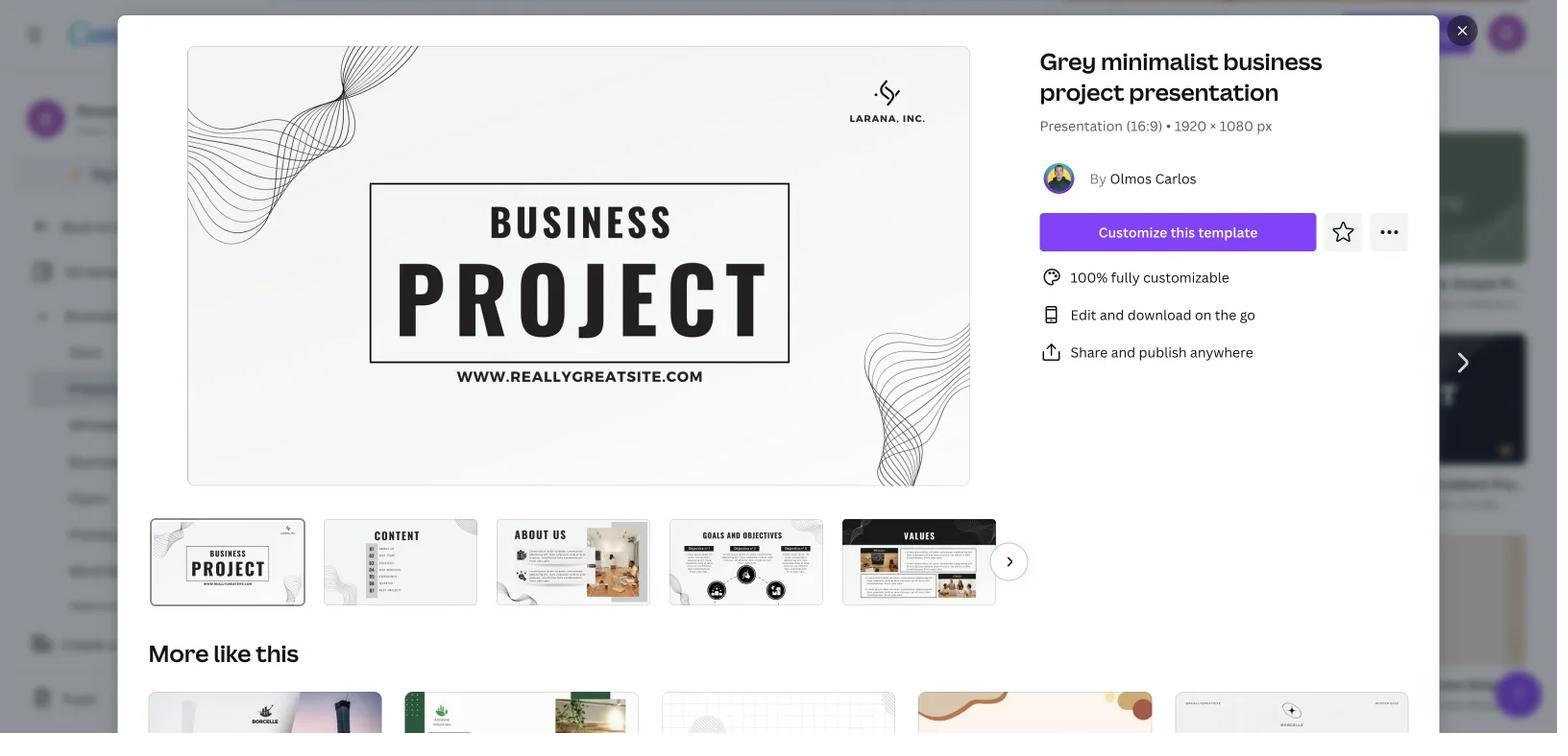 Task type: locate. For each thing, give the bounding box(es) containing it.
and down creative and minimal portfolio presentation image
[[619, 475, 643, 493]]

minimalist up presentation by olmos carlos link
[[595, 274, 663, 292]]

0 horizontal spatial canva
[[115, 165, 156, 183]]

1 horizontal spatial green
[[1331, 274, 1371, 292]]

a left team
[[108, 635, 115, 654]]

whiteboard
[[69, 416, 145, 435]]

websites
[[69, 599, 128, 617]]

1 horizontal spatial templates
[[307, 89, 372, 107]]

0 horizontal spatial minimalist
[[595, 274, 663, 292]]

0 vertical spatial green
[[1331, 274, 1371, 292]]

1 horizontal spatial carlos
[[1155, 170, 1197, 188]]

mind
[[69, 562, 102, 581]]

1 vertical spatial all
[[65, 263, 82, 281]]

studio inside minimalist beige cream brand proposal presentation presentation by saga design studio
[[1234, 295, 1271, 311]]

and right 'share'
[[1111, 343, 1136, 362]]

green minimalist professional business proposal presentation image
[[405, 692, 639, 734]]

business
[[1223, 46, 1322, 77], [667, 274, 724, 292]]

minimalist for grey minimalist business project presentation presentation by olmos carlos
[[595, 274, 663, 292]]

business inside grey minimalist business project presentation presentation by olmos carlos
[[667, 274, 724, 292]]

0 vertical spatial all
[[304, 86, 321, 104]]

edit
[[1071, 306, 1096, 324]]

a inside button
[[108, 635, 115, 654]]

0 horizontal spatial business
[[667, 274, 724, 292]]

presentation inside green blobs basic simple presenta presentation by canva creative studio
[[1331, 295, 1402, 311]]

1 horizontal spatial project
[[1040, 76, 1124, 108]]

customizable
[[1143, 268, 1229, 287]]

gradient
[[817, 475, 875, 493], [1432, 475, 1489, 493]]

presentation by elversa link
[[817, 695, 1013, 715]]

filters
[[324, 86, 365, 104]]

elversa
[[908, 697, 948, 713]]

minimal up grey minimalist business project presentation  - page 5 image
[[878, 475, 930, 493]]

business up flyers
[[69, 453, 126, 471]]

0 vertical spatial this
[[1171, 223, 1195, 242]]

a for team
[[108, 635, 115, 654]]

grey minimalist business project presentation  - page 2 image
[[323, 519, 477, 606]]

create inside create a blank presentation element
[[293, 212, 336, 230]]

0 vertical spatial a
[[339, 212, 347, 230]]

2 horizontal spatial canva
[[1422, 295, 1456, 311]]

1 horizontal spatial grey
[[1040, 46, 1096, 77]]

green left the blobs
[[1331, 274, 1371, 292]]

studio
[[1234, 295, 1271, 311], [1508, 295, 1545, 311], [1462, 496, 1499, 512], [1224, 697, 1261, 713], [481, 697, 517, 713]]

100% fully customizable
[[1071, 268, 1229, 287]]

olmos
[[1110, 170, 1152, 188], [651, 295, 687, 311]]

1 horizontal spatial pitch
[[726, 676, 760, 694]]

canva inside try canva pro button
[[115, 165, 156, 183]]

list containing 100% fully customizable
[[1040, 266, 1409, 364]]

minimalist beige cream brand proposal presentation link
[[1074, 272, 1419, 293]]

neutral
[[304, 474, 353, 492]]

and left gray
[[1370, 475, 1395, 493]]

grey minimalist business project presentation  - page 3 image
[[496, 519, 650, 606]]

project up presentation by olmos carlos link
[[727, 274, 774, 292]]

green inside green blobs basic simple presenta presentation by canva creative studio
[[1331, 274, 1371, 292]]

0 horizontal spatial green
[[384, 474, 424, 492]]

this right like at left
[[256, 638, 299, 669]]

0 vertical spatial presentation by canva creative studio link
[[1331, 294, 1545, 313]]

create a blank presentation element
[[265, 133, 499, 264]]

presentation
[[1129, 76, 1279, 108], [777, 274, 862, 292]]

all right 17,576
[[304, 86, 321, 104]]

care
[[935, 295, 961, 311]]

simple
[[1452, 274, 1497, 292]]

share and publish anywhere
[[1071, 343, 1253, 362]]

minimal
[[647, 475, 699, 493], [878, 475, 930, 493]]

go
[[1240, 306, 1255, 324]]

minimalist inside minimalist beige cream brand proposal presentation presentation by saga design studio
[[1074, 274, 1143, 292]]

minimalist inside grey minimalist business project presentation presentation by olmos carlos
[[595, 274, 663, 292]]

presentation inside grey minimalist business project presentation presentation (16:9) • 1920 × 1080 px
[[1129, 76, 1279, 108]]

0 vertical spatial templates
[[307, 89, 372, 107]]

create a team button
[[15, 625, 250, 664]]

0 horizontal spatial presentation
[[777, 274, 862, 292]]

0 vertical spatial presentation
[[1129, 76, 1279, 108]]

blank
[[350, 212, 385, 230]]

blue minimalist business pitch deck presentation image
[[522, 534, 756, 666]]

brand
[[1231, 274, 1271, 292]]

minimalist up the edit
[[1074, 274, 1143, 292]]

presentation by elversa
[[817, 697, 948, 713]]

color button
[[861, 76, 943, 114]]

all down back
[[65, 263, 82, 281]]

by inside minimalist beige cream brand proposal presentation presentation by saga design studio
[[1148, 295, 1162, 311]]

this
[[1171, 223, 1195, 242], [256, 638, 299, 669]]

create a team
[[61, 635, 152, 654]]

grey modern professional business project presentation image
[[148, 692, 382, 734]]

presentation by hartaty wijaya 黃意清
[[1331, 697, 1540, 713]]

1 horizontal spatial presentation by canva creative studio link
[[1331, 294, 1545, 313]]

minimalist inside grey minimalist business project presentation presentation (16:9) • 1920 × 1080 px
[[1101, 46, 1219, 77]]

100%
[[1071, 268, 1108, 287]]

by inside green blobs basic simple presenta presentation by canva creative studio
[[1405, 295, 1419, 311]]

business cards link
[[31, 444, 250, 480]]

cream neutral minimalist new business pitch deck presentation image
[[779, 132, 1013, 264]]

1 vertical spatial templates
[[85, 263, 151, 281]]

1 horizontal spatial canva
[[394, 697, 429, 713]]

1 vertical spatial this
[[256, 638, 299, 669]]

0 horizontal spatial olmos
[[651, 295, 687, 311]]

project inside grey minimalist business project presentation presentation by olmos carlos
[[727, 274, 774, 292]]

1 horizontal spatial all
[[304, 86, 321, 104]]

0 vertical spatial carlos
[[1155, 170, 1197, 188]]

1 horizontal spatial portfolio
[[934, 475, 992, 493]]

presentation for grey minimalist business project presentation presentation (16:9) • 1920 × 1080 px
[[1129, 76, 1279, 108]]

pitch up the 'presentation by bekeen.co' link
[[726, 676, 760, 694]]

1 vertical spatial presentation by canva creative studio link
[[304, 696, 517, 715]]

2 minimal from the left
[[878, 475, 930, 493]]

black and gray gradient professional presentation image
[[1293, 334, 1526, 465]]

2 vertical spatial business
[[665, 676, 723, 694]]

business for grey minimalist business project presentation presentation (16:9) • 1920 × 1080 px
[[1223, 46, 1322, 77]]

olmos right by
[[1110, 170, 1152, 188]]

and right neutral
[[356, 474, 381, 492]]

1 vertical spatial minimalist
[[595, 274, 663, 292]]

to
[[96, 218, 109, 236]]

17,576 templates
[[265, 89, 372, 107]]

1 horizontal spatial proposal
[[1274, 274, 1332, 292]]

deck
[[563, 474, 596, 492], [763, 676, 796, 694]]

1 vertical spatial pitch
[[726, 676, 760, 694]]

1 vertical spatial project
[[727, 274, 774, 292]]

grey inside grey minimalist business project presentation presentation by olmos carlos
[[560, 274, 591, 292]]

black
[[1331, 475, 1367, 493]]

presentation by hartaty wijaya 黃意清 link
[[1331, 696, 1540, 715]]

fashion
[[1238, 676, 1289, 694]]

1 horizontal spatial a
[[339, 212, 347, 230]]

neutral and green contemporary pitch deck link
[[304, 473, 596, 494]]

personal
[[77, 101, 134, 120]]

create left blank
[[293, 212, 336, 230]]

business up docs
[[65, 307, 123, 325]]

0 horizontal spatial carlos
[[690, 295, 725, 311]]

by
[[1090, 170, 1107, 188]]

1 vertical spatial presentation
[[777, 274, 862, 292]]

minimalist inside 'brown minimalist casual fashion collection presentation presentation by portopath studio'
[[1119, 676, 1188, 694]]

profession
[[1492, 475, 1557, 493]]

templates right 17,576
[[307, 89, 372, 107]]

presentation for grey minimalist business project presentation presentation by olmos carlos
[[777, 274, 862, 292]]

0 horizontal spatial pitch
[[526, 474, 560, 492]]

0 horizontal spatial grey
[[560, 274, 591, 292]]

presentation by take care creative
[[817, 295, 1011, 311]]

by olmos carlos
[[1090, 170, 1197, 188]]

edit and download on the go
[[1071, 306, 1255, 324]]

0 horizontal spatial proposal
[[995, 475, 1053, 493]]

0 vertical spatial minimalist
[[1101, 46, 1219, 77]]

minimalist up the (16:9)
[[1101, 46, 1219, 77]]

0 horizontal spatial presentation by canva creative studio link
[[304, 696, 517, 715]]

proposal inside minimalist beige cream brand proposal presentation presentation by saga design studio
[[1274, 274, 1332, 292]]

free
[[77, 122, 101, 138]]

1 vertical spatial grey minimalist business project presentation  - page 1 image
[[150, 519, 304, 606]]

this inside "link"
[[1171, 223, 1195, 242]]

minimalist up the presentation by portopath studio link
[[1119, 676, 1188, 694]]

like
[[213, 638, 251, 669]]

and inside black and gray gradient profession presentation by rafiico studio
[[1370, 475, 1395, 493]]

by inside presentation by take care creative link
[[891, 295, 905, 311]]

and
[[1100, 306, 1124, 324], [1111, 343, 1136, 362], [356, 474, 381, 492], [619, 475, 643, 493], [1370, 475, 1395, 493]]

by inside presentation by elversa link
[[891, 697, 905, 713]]

• right free
[[105, 122, 109, 138]]

and for gray
[[1370, 475, 1395, 493]]

1 horizontal spatial presentation
[[1129, 76, 1279, 108]]

by inside 'presentation by hartaty wijaya 黃意清' link
[[1405, 697, 1419, 713]]

minimalist for blue minimalist business pitch deck presentation
[[593, 676, 662, 694]]

more
[[148, 638, 209, 669]]

1 vertical spatial deck
[[763, 676, 796, 694]]

this left template in the right top of the page
[[1171, 223, 1195, 242]]

contemporary
[[427, 474, 522, 492]]

grey minimalist business project presentation  - page 1 image
[[187, 45, 972, 487], [150, 519, 304, 606]]

1 vertical spatial grey
[[560, 274, 591, 292]]

0 vertical spatial business
[[65, 307, 123, 325]]

1 vertical spatial canva
[[1422, 295, 1456, 311]]

pitch inside blue minimalist business pitch deck presentation presentation by bekeen.co
[[726, 676, 760, 694]]

minimalist up the 'presentation by bekeen.co' link
[[593, 676, 662, 694]]

templates for all templates
[[85, 263, 151, 281]]

grey minimalist business project presentation image
[[522, 132, 756, 264]]

0 vertical spatial project
[[1040, 76, 1124, 108]]

0 vertical spatial create
[[293, 212, 336, 230]]

0 horizontal spatial portfolio
[[702, 475, 760, 493]]

0 horizontal spatial a
[[108, 635, 115, 654]]

all filters
[[304, 86, 365, 104]]

olmos inside grey minimalist business project presentation presentation by olmos carlos
[[651, 295, 687, 311]]

list
[[1040, 266, 1409, 364]]

all for all templates
[[65, 263, 82, 281]]

grey minimalist business project presentation  - page 4 image
[[669, 519, 823, 606]]

0 horizontal spatial gradient
[[817, 475, 875, 493]]

minimalist inside blue minimalist business pitch deck presentation presentation by bekeen.co
[[593, 676, 662, 694]]

1 horizontal spatial •
[[1166, 117, 1171, 135]]

minimal down creative and minimal portfolio presentation image
[[647, 475, 699, 493]]

portfolio up grey minimalist business project presentation  - page 4 image
[[702, 475, 760, 493]]

0 horizontal spatial minimal
[[647, 475, 699, 493]]

green blobs basic simple presenta link
[[1331, 273, 1557, 294]]

1 horizontal spatial this
[[1171, 223, 1195, 242]]

gradient inside black and gray gradient profession presentation by rafiico studio
[[1432, 475, 1489, 493]]

maps
[[105, 562, 140, 581]]

business up px
[[1223, 46, 1322, 77]]

business inside grey minimalist business project presentation presentation (16:9) • 1920 × 1080 px
[[1223, 46, 1322, 77]]

None search field
[[818, 15, 1211, 54]]

carlos
[[1155, 170, 1197, 188], [690, 295, 725, 311]]

create down websites
[[61, 635, 105, 654]]

grey inside grey minimalist business project presentation presentation (16:9) • 1920 × 1080 px
[[1040, 46, 1096, 77]]

carlos down grey minimalist business project presentation link
[[690, 295, 725, 311]]

project up by
[[1040, 76, 1124, 108]]

create inside create a team button
[[61, 635, 105, 654]]

business link
[[58, 298, 238, 334]]

0 horizontal spatial all
[[65, 263, 82, 281]]

1 vertical spatial olmos
[[651, 295, 687, 311]]

template
[[1198, 223, 1258, 242]]

templates down back to home
[[85, 263, 151, 281]]

carlos up customize this template "link"
[[1155, 170, 1197, 188]]

all inside button
[[304, 86, 321, 104]]

1 vertical spatial carlos
[[690, 295, 725, 311]]

0 vertical spatial proposal
[[1274, 274, 1332, 292]]

1 vertical spatial business
[[667, 274, 724, 292]]

mind maps
[[69, 562, 140, 581]]

黃意清
[[1506, 697, 1540, 713]]

pitch right contemporary
[[526, 474, 560, 492]]

wijaya
[[1467, 697, 1503, 713]]

creative inside green blobs basic simple presenta presentation by canva creative studio
[[1459, 295, 1506, 311]]

0 vertical spatial business
[[1223, 46, 1322, 77]]

1 horizontal spatial gradient
[[1432, 475, 1489, 493]]

1 horizontal spatial business
[[1223, 46, 1322, 77]]

1080
[[1220, 117, 1254, 135]]

1 vertical spatial green
[[384, 474, 424, 492]]

• left 1920
[[1166, 117, 1171, 135]]

0 vertical spatial grey
[[1040, 46, 1096, 77]]

0 horizontal spatial project
[[727, 274, 774, 292]]

0 horizontal spatial templates
[[85, 263, 151, 281]]

a left blank
[[339, 212, 347, 230]]

customize this template
[[1099, 223, 1258, 242]]

collection
[[1292, 676, 1360, 694]]

presentation inside grey minimalist business project presentation presentation by olmos carlos
[[777, 274, 862, 292]]

1 vertical spatial business
[[69, 453, 126, 471]]

prototypes
[[69, 526, 141, 544]]

whiteboard link
[[31, 407, 250, 444]]

gray white simple modern thesis defense presentation image
[[662, 692, 895, 734]]

presentations
[[69, 380, 159, 398]]

olmos down grey minimalist business project presentation link
[[651, 295, 687, 311]]

1 horizontal spatial minimalist
[[1101, 46, 1219, 77]]

business up presentation by olmos carlos link
[[667, 274, 724, 292]]

portfolio up grey minimalist business project presentation  - page 5 image
[[934, 475, 992, 493]]

green left contemporary
[[384, 474, 424, 492]]

1 vertical spatial a
[[108, 635, 115, 654]]

0 vertical spatial pitch
[[526, 474, 560, 492]]

price
[[786, 86, 819, 104]]

1 horizontal spatial minimal
[[878, 475, 930, 493]]

deck inside blue minimalist business pitch deck presentation presentation by bekeen.co
[[763, 676, 796, 694]]

brown aesthetic group project presentation image
[[918, 692, 1152, 734]]

business for business cards
[[69, 453, 126, 471]]

project inside grey minimalist business project presentation presentation (16:9) • 1920 × 1080 px
[[1040, 76, 1124, 108]]

0 vertical spatial olmos
[[1110, 170, 1152, 188]]

back to home
[[61, 218, 151, 236]]

portfolio
[[702, 475, 760, 493], [934, 475, 992, 493]]

0 horizontal spatial deck
[[563, 474, 596, 492]]

home
[[113, 218, 151, 236]]

presentation inside grey minimalist business project presentation presentation (16:9) • 1920 × 1080 px
[[1040, 117, 1123, 135]]

create
[[293, 212, 336, 230], [61, 635, 105, 654]]

1 vertical spatial proposal
[[995, 475, 1053, 493]]

1 horizontal spatial olmos
[[1110, 170, 1152, 188]]

by
[[634, 295, 648, 311], [891, 295, 905, 311], [1148, 295, 1162, 311], [1405, 295, 1419, 311], [1405, 496, 1419, 512], [634, 697, 648, 713], [891, 697, 905, 713], [1148, 697, 1162, 713], [378, 697, 391, 713], [1405, 697, 1419, 713]]

0 vertical spatial canva
[[115, 165, 156, 183]]

2 gradient from the left
[[1432, 475, 1489, 493]]

dark modern corporate app development startup pitch deck presentation image
[[779, 534, 1013, 666]]

and right the edit
[[1100, 306, 1124, 324]]

and for publish
[[1111, 343, 1136, 362]]

1 horizontal spatial deck
[[763, 676, 796, 694]]

cards
[[130, 453, 167, 471]]

0 horizontal spatial •
[[105, 122, 109, 138]]

business up bekeen.co on the left
[[665, 676, 723, 694]]

prototypes link
[[31, 517, 250, 553]]

presentation
[[1040, 117, 1123, 135], [388, 212, 471, 230], [1335, 274, 1419, 292], [560, 295, 632, 311], [817, 295, 888, 311], [1074, 295, 1145, 311], [1331, 295, 1402, 311], [763, 475, 848, 493], [1056, 475, 1140, 493], [1331, 496, 1402, 512], [799, 676, 883, 694], [1363, 676, 1447, 694], [560, 697, 632, 713], [817, 697, 888, 713], [1074, 697, 1145, 713], [304, 697, 375, 713], [1331, 697, 1402, 713]]

1 horizontal spatial create
[[293, 212, 336, 230]]

0 horizontal spatial create
[[61, 635, 105, 654]]

1 vertical spatial create
[[61, 635, 105, 654]]

gray
[[1398, 475, 1428, 493]]

a for blank
[[339, 212, 347, 230]]



Task type: describe. For each thing, give the bounding box(es) containing it.
and for minimal
[[619, 475, 643, 493]]

pitch inside the neutral and green contemporary pitch deck link
[[526, 474, 560, 492]]

presentation by saga design studio link
[[1074, 293, 1271, 312]]

by inside 'brown minimalist casual fashion collection presentation presentation by portopath studio'
[[1148, 697, 1162, 713]]

by inside grey minimalist business project presentation presentation by olmos carlos
[[634, 295, 648, 311]]

presentation inside black and gray gradient profession presentation by rafiico studio
[[1331, 496, 1402, 512]]

1 portfolio from the left
[[702, 475, 760, 493]]

brown minimalist casual fashion collection presentation presentation by portopath studio
[[1074, 676, 1447, 713]]

neutral and green contemporary pitch deck
[[304, 474, 596, 492]]

minimalist beige cream brand proposal presentation image
[[1036, 132, 1270, 264]]

bekeen.co
[[651, 697, 708, 713]]

creative and minimal portfolio presentation link
[[560, 473, 848, 494]]

and for green
[[356, 474, 381, 492]]

by inside blue minimalist business pitch deck presentation presentation by bekeen.co
[[634, 697, 648, 713]]

take
[[908, 295, 933, 311]]

try canva pro
[[91, 165, 181, 183]]

hartaty
[[1422, 697, 1464, 713]]

theme button
[[574, 76, 664, 114]]

share
[[1071, 343, 1108, 362]]

presentation by bekeen.co link
[[560, 695, 756, 715]]

brown
[[1074, 676, 1116, 694]]

grey minimalist business project presentation presentation (16:9) • 1920 × 1080 px
[[1040, 46, 1322, 135]]

canva inside green blobs basic simple presenta presentation by canva creative studio
[[1422, 295, 1456, 311]]

presentation by portopath studio link
[[1074, 695, 1270, 715]]

rafiico
[[1422, 496, 1459, 512]]

style button
[[487, 76, 566, 114]]

business for business
[[65, 307, 123, 325]]

all templates link
[[27, 254, 238, 290]]

docs
[[69, 343, 102, 362]]

anywhere
[[1190, 343, 1253, 362]]

style
[[498, 86, 531, 104]]

business cards
[[69, 453, 167, 471]]

brown monochrome simple minimalist presentation template image
[[1293, 535, 1526, 666]]

blue
[[560, 676, 590, 694]]

pro
[[159, 165, 181, 183]]

create for create a blank presentation
[[293, 212, 336, 230]]

presentation by canva creative studio
[[304, 697, 517, 713]]

color
[[873, 86, 908, 104]]

presentation inside grey minimalist business project presentation presentation by olmos carlos
[[560, 295, 632, 311]]

black and gray gradient profession link
[[1331, 474, 1557, 495]]

black and gray gradient profession presentation by rafiico studio
[[1331, 475, 1557, 512]]

team
[[119, 635, 152, 654]]

templates for 17,576 templates
[[307, 89, 372, 107]]

trash link
[[15, 680, 250, 719]]

• inside grey minimalist business project presentation presentation (16:9) • 1920 × 1080 px
[[1166, 117, 1171, 135]]

create for create a team
[[61, 635, 105, 654]]

beige
[[1146, 274, 1182, 292]]

price button
[[775, 76, 854, 114]]

create a blank presentation
[[293, 212, 471, 230]]

creative and minimal portfolio presentation image
[[522, 333, 756, 465]]

business for grey minimalist business project presentation presentation by olmos carlos
[[667, 274, 724, 292]]

portopath
[[1165, 697, 1221, 713]]

gradient minimal portfolio proposal presentation
[[817, 475, 1140, 493]]

trash
[[61, 690, 97, 708]]

modern pitch deck presentation template image
[[1036, 333, 1270, 465]]

top level navigation element
[[169, 15, 772, 54]]

by inside black and gray gradient profession presentation by rafiico studio
[[1405, 496, 1419, 512]]

studio inside black and gray gradient profession presentation by rafiico studio
[[1462, 496, 1499, 512]]

business inside blue minimalist business pitch deck presentation presentation by bekeen.co
[[665, 676, 723, 694]]

brown minimalist casual fashion collection presentation link
[[1074, 674, 1447, 695]]

grey minimalist business project presentation link
[[560, 272, 862, 293]]

project for grey minimalist business project presentation presentation (16:9) • 1920 × 1080 px
[[1040, 76, 1124, 108]]

grey minimalist business project presentation presentation by olmos carlos
[[560, 274, 862, 311]]

(16:9)
[[1126, 117, 1163, 135]]

minimalist for brown minimalist casual fashion collection presentation
[[1119, 676, 1188, 694]]

blue minimalist business pitch deck presentation link
[[560, 674, 883, 695]]

green blobs basic simple presenta presentation by canva creative studio
[[1331, 274, 1557, 311]]

flyers
[[69, 489, 108, 508]]

blobs
[[1374, 274, 1411, 292]]

publish
[[1139, 343, 1187, 362]]

0 vertical spatial deck
[[563, 474, 596, 492]]

1 minimal from the left
[[647, 475, 699, 493]]

gradient minimal portfolio proposal presentation image
[[779, 333, 1013, 465]]

basic
[[1414, 274, 1449, 292]]

all for all filters
[[304, 86, 321, 104]]

minimalist for grey minimalist business project presentation presentation (16:9) • 1920 × 1080 px
[[1101, 46, 1219, 77]]

back
[[61, 218, 92, 236]]

creative and minimal portfolio presentation
[[560, 475, 848, 493]]

studio inside green blobs basic simple presenta presentation by canva creative studio
[[1508, 295, 1545, 311]]

studio inside 'brown minimalist casual fashion collection presentation presentation by portopath studio'
[[1224, 697, 1261, 713]]

grey minimalist business project presentation  - page 5 image
[[842, 519, 996, 606]]

neutral and green contemporary pitch deck image
[[265, 333, 499, 464]]

×
[[1210, 117, 1216, 135]]

grey for grey minimalist business project presentation presentation (16:9) • 1920 × 1080 px
[[1040, 46, 1096, 77]]

on
[[1195, 306, 1212, 324]]

2 portfolio from the left
[[934, 475, 992, 493]]

grey and black modern social media report presentation image
[[1175, 692, 1409, 734]]

grey for grey minimalist business project presentation presentation by olmos carlos
[[560, 274, 591, 292]]

customize this template link
[[1040, 213, 1316, 252]]

blue minimalist business pitch deck presentation presentation by bekeen.co
[[560, 676, 883, 713]]

1920
[[1174, 117, 1207, 135]]

theme
[[585, 86, 629, 104]]

docs link
[[31, 334, 250, 371]]

gradient minimal portfolio proposal presentation link
[[817, 473, 1140, 494]]

presenta
[[1501, 274, 1557, 292]]

carlos inside grey minimalist business project presentation presentation by olmos carlos
[[690, 295, 725, 311]]

2 vertical spatial canva
[[394, 697, 429, 713]]

websites link
[[31, 590, 250, 626]]

fully
[[1111, 268, 1140, 287]]

project for grey minimalist business project presentation presentation by olmos carlos
[[727, 274, 774, 292]]

design
[[1194, 295, 1232, 311]]

create a blank presentation link
[[265, 133, 499, 264]]

olmos carlos link
[[1110, 170, 1197, 188]]

the
[[1215, 306, 1237, 324]]

1 gradient from the left
[[817, 475, 875, 493]]

more like this
[[148, 638, 299, 669]]

by inside presentation by canva creative studio link
[[378, 697, 391, 713]]

presentation by rafiico studio link
[[1331, 495, 1526, 514]]

0 horizontal spatial this
[[256, 638, 299, 669]]

and for download
[[1100, 306, 1124, 324]]

17,576
[[265, 89, 303, 107]]

cream
[[1185, 274, 1228, 292]]

all templates
[[65, 263, 151, 281]]

saga
[[1165, 295, 1191, 311]]

0 vertical spatial grey minimalist business project presentation  - page 1 image
[[187, 45, 972, 487]]

casual
[[1191, 676, 1235, 694]]

free •
[[77, 122, 109, 138]]



Task type: vqa. For each thing, say whether or not it's contained in the screenshot.
One-
no



